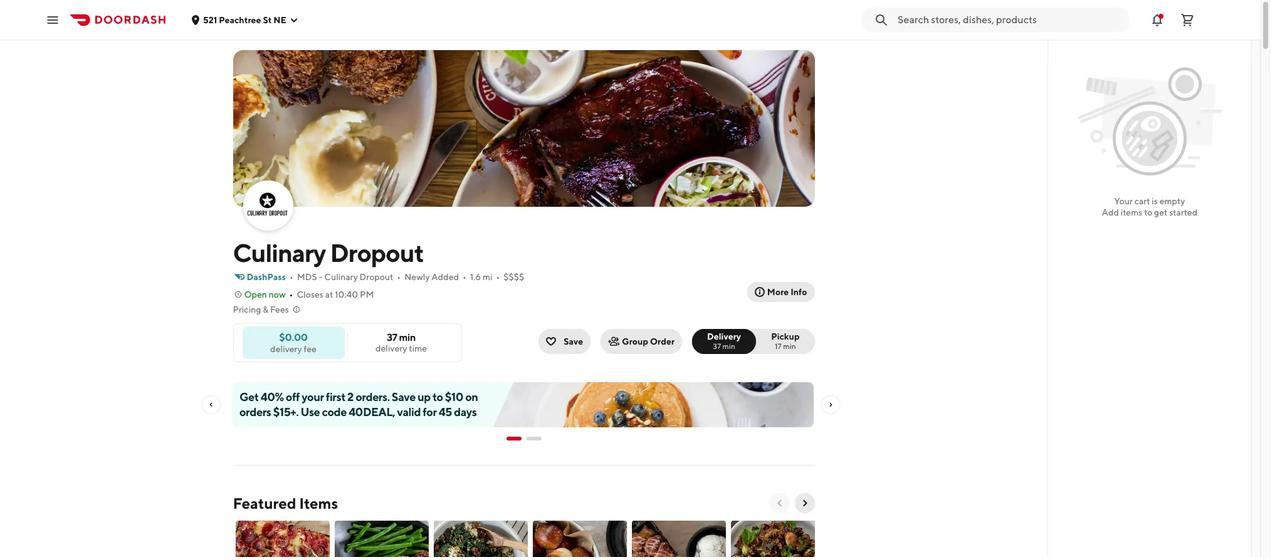 Task type: vqa. For each thing, say whether or not it's contained in the screenshot.
orders
yes



Task type: locate. For each thing, give the bounding box(es) containing it.
orders
[[239, 406, 271, 419]]

min
[[399, 332, 416, 344], [723, 342, 736, 351], [784, 342, 796, 351]]

more info button
[[748, 282, 815, 302]]

to left get
[[1145, 208, 1153, 218]]

next button of carousel image
[[800, 499, 810, 509]]

off
[[286, 391, 300, 404]]

mds
[[297, 272, 317, 282]]

dropout
[[330, 238, 424, 268], [360, 272, 393, 282]]

1 vertical spatial save
[[392, 391, 416, 404]]

dashpass
[[247, 272, 286, 282]]

info
[[791, 287, 808, 297]]

your cart is empty add items to get started
[[1103, 196, 1198, 218]]

cart
[[1135, 196, 1151, 206]]

1 horizontal spatial 37
[[713, 342, 722, 351]]

mds - culinary dropout
[[297, 272, 393, 282]]

$0.00 delivery fee
[[270, 332, 317, 354]]

culinary dropout image
[[233, 50, 815, 207], [244, 182, 292, 230]]

0 horizontal spatial save
[[392, 391, 416, 404]]

dropout up pm
[[360, 272, 393, 282]]

at
[[325, 290, 333, 300]]

open menu image
[[45, 12, 60, 27]]

min left 17
[[723, 342, 736, 351]]

culinary dropout
[[233, 238, 424, 268]]

pickup 17 min
[[772, 332, 800, 351]]

1 horizontal spatial delivery
[[376, 344, 407, 354]]

1 horizontal spatial save
[[564, 337, 584, 347]]

•
[[290, 272, 293, 282], [397, 272, 401, 282], [463, 272, 467, 282], [496, 272, 500, 282], [290, 290, 293, 300]]

delivery 37 min
[[708, 332, 742, 351]]

1 horizontal spatial to
[[1145, 208, 1153, 218]]

37
[[387, 332, 397, 344], [713, 342, 722, 351]]

2 horizontal spatial min
[[784, 342, 796, 351]]

pepperoni & italian sausage pizza image
[[236, 521, 330, 558]]

save up valid
[[392, 391, 416, 404]]

get
[[1155, 208, 1168, 218]]

more
[[768, 287, 789, 297]]

min right 17
[[784, 342, 796, 351]]

save button
[[539, 329, 591, 354]]

0 vertical spatial culinary
[[233, 238, 326, 268]]

0 vertical spatial save
[[564, 337, 584, 347]]

pickup
[[772, 332, 800, 342]]

• left "newly"
[[397, 272, 401, 282]]

items
[[299, 495, 338, 513]]

0 vertical spatial to
[[1145, 208, 1153, 218]]

521 peachtree st ne
[[203, 15, 287, 25]]

• left mds
[[290, 272, 293, 282]]

to right up
[[433, 391, 443, 404]]

group
[[622, 337, 649, 347]]

fees
[[270, 305, 289, 315]]

gochujang brussels sprouts image
[[731, 521, 825, 558]]

2 delivery from the left
[[270, 344, 302, 354]]

to inside your cart is empty add items to get started
[[1145, 208, 1153, 218]]

delivery
[[376, 344, 407, 354], [270, 344, 302, 354]]

1 delivery from the left
[[376, 344, 407, 354]]

now
[[269, 290, 286, 300]]

0 horizontal spatial to
[[433, 391, 443, 404]]

save inside button
[[564, 337, 584, 347]]

pm
[[360, 290, 374, 300]]

0 horizontal spatial min
[[399, 332, 416, 344]]

delivery left time
[[376, 344, 407, 354]]

to
[[1145, 208, 1153, 218], [433, 391, 443, 404]]

get 40% off your first 2 orders. save up to $10 on orders $15+.  use code 40deal, valid for 45 days
[[239, 391, 478, 419]]

Store search: begin typing to search for stores available on DoorDash text field
[[898, 13, 1123, 27]]

0 horizontal spatial 37
[[387, 332, 397, 344]]

min inside delivery 37 min
[[723, 342, 736, 351]]

min inside pickup 17 min
[[784, 342, 796, 351]]

more info
[[768, 287, 808, 297]]

37 inside 37 min delivery time
[[387, 332, 397, 344]]

save
[[564, 337, 584, 347], [392, 391, 416, 404]]

37 min delivery time
[[376, 332, 427, 354]]

previous button of carousel image
[[775, 499, 785, 509]]

$15+.
[[273, 406, 298, 419]]

dashpass •
[[247, 272, 293, 282]]

culinary up 10:40
[[325, 272, 358, 282]]

valid
[[397, 406, 421, 419]]

0 items, open order cart image
[[1181, 12, 1196, 27]]

37 left time
[[387, 332, 397, 344]]

1 vertical spatial to
[[433, 391, 443, 404]]

on
[[465, 391, 478, 404]]

delivery down $0.00
[[270, 344, 302, 354]]

save left group
[[564, 337, 584, 347]]

37 right 'order'
[[713, 342, 722, 351]]

monkey bread image
[[632, 521, 726, 558]]

culinary up dashpass •
[[233, 238, 326, 268]]

group order button
[[601, 329, 683, 354]]

• left 1.6
[[463, 272, 467, 282]]

min down "newly"
[[399, 332, 416, 344]]

culinary
[[233, 238, 326, 268], [325, 272, 358, 282]]

dropout up mds - culinary dropout
[[330, 238, 424, 268]]

40%
[[260, 391, 284, 404]]

to inside 'get 40% off your first 2 orders. save up to $10 on orders $15+.  use code 40deal, valid for 45 days'
[[433, 391, 443, 404]]

None radio
[[693, 329, 757, 354], [749, 329, 815, 354], [693, 329, 757, 354], [749, 329, 815, 354]]

1 horizontal spatial min
[[723, 342, 736, 351]]

0 horizontal spatial delivery
[[270, 344, 302, 354]]

order methods option group
[[693, 329, 815, 354]]

pricing & fees button
[[233, 304, 302, 316]]

delivery inside $0.00 delivery fee
[[270, 344, 302, 354]]

featured items
[[233, 495, 338, 513]]

1.6
[[470, 272, 481, 282]]

items
[[1122, 208, 1143, 218]]

min inside 37 min delivery time
[[399, 332, 416, 344]]



Task type: describe. For each thing, give the bounding box(es) containing it.
newly
[[405, 272, 430, 282]]

• right the mi
[[496, 272, 500, 282]]

started
[[1170, 208, 1198, 218]]

17
[[775, 342, 782, 351]]

45
[[439, 406, 452, 419]]

use
[[300, 406, 320, 419]]

10:40
[[335, 290, 358, 300]]

0 vertical spatial dropout
[[330, 238, 424, 268]]

delivery inside 37 min delivery time
[[376, 344, 407, 354]]

$0.00
[[279, 332, 308, 343]]

fee
[[304, 344, 317, 354]]

order
[[651, 337, 675, 347]]

ne
[[274, 15, 287, 25]]

featured items heading
[[233, 494, 338, 514]]

your
[[302, 391, 324, 404]]

521
[[203, 15, 217, 25]]

for
[[423, 406, 437, 419]]

-
[[319, 272, 323, 282]]

butternut squash & kale image
[[434, 521, 528, 558]]

mi
[[483, 272, 493, 282]]

pricing
[[233, 305, 261, 315]]

• closes at 10:40 pm
[[290, 290, 374, 300]]

37 inside delivery 37 min
[[713, 342, 722, 351]]

up
[[417, 391, 431, 404]]

first
[[326, 391, 345, 404]]

• right the now
[[290, 290, 293, 300]]

featured
[[233, 495, 296, 513]]

st
[[263, 15, 272, 25]]

empty
[[1160, 196, 1186, 206]]

min for pickup
[[784, 342, 796, 351]]

min for delivery
[[723, 342, 736, 351]]

1 vertical spatial dropout
[[360, 272, 393, 282]]

$$$$
[[504, 272, 525, 282]]

521 peachtree st ne button
[[191, 15, 299, 25]]

closes
[[297, 290, 324, 300]]

days
[[454, 406, 477, 419]]

add
[[1103, 208, 1120, 218]]

• newly added • 1.6 mi • $$$$
[[397, 272, 525, 282]]

40deal,
[[349, 406, 395, 419]]

pricing & fees
[[233, 305, 289, 315]]

time
[[409, 344, 427, 354]]

select promotional banner element
[[507, 428, 542, 450]]

save inside 'get 40% off your first 2 orders. save up to $10 on orders $15+.  use code 40deal, valid for 45 days'
[[392, 391, 416, 404]]

code
[[322, 406, 347, 419]]

added
[[432, 272, 459, 282]]

group order
[[622, 337, 675, 347]]

orders.
[[356, 391, 390, 404]]

delivery
[[708, 332, 742, 342]]

open
[[244, 290, 267, 300]]

your
[[1115, 196, 1133, 206]]

get
[[239, 391, 259, 404]]

$10
[[445, 391, 463, 404]]

peachtree
[[219, 15, 261, 25]]

&
[[263, 305, 269, 315]]

open now
[[244, 290, 286, 300]]

1 vertical spatial culinary
[[325, 272, 358, 282]]

soft pretzels & provolone fondue image
[[533, 521, 627, 558]]

notification bell image
[[1150, 12, 1166, 27]]

ma... the meatloaf image
[[335, 521, 429, 558]]

2
[[347, 391, 354, 404]]

is
[[1153, 196, 1159, 206]]



